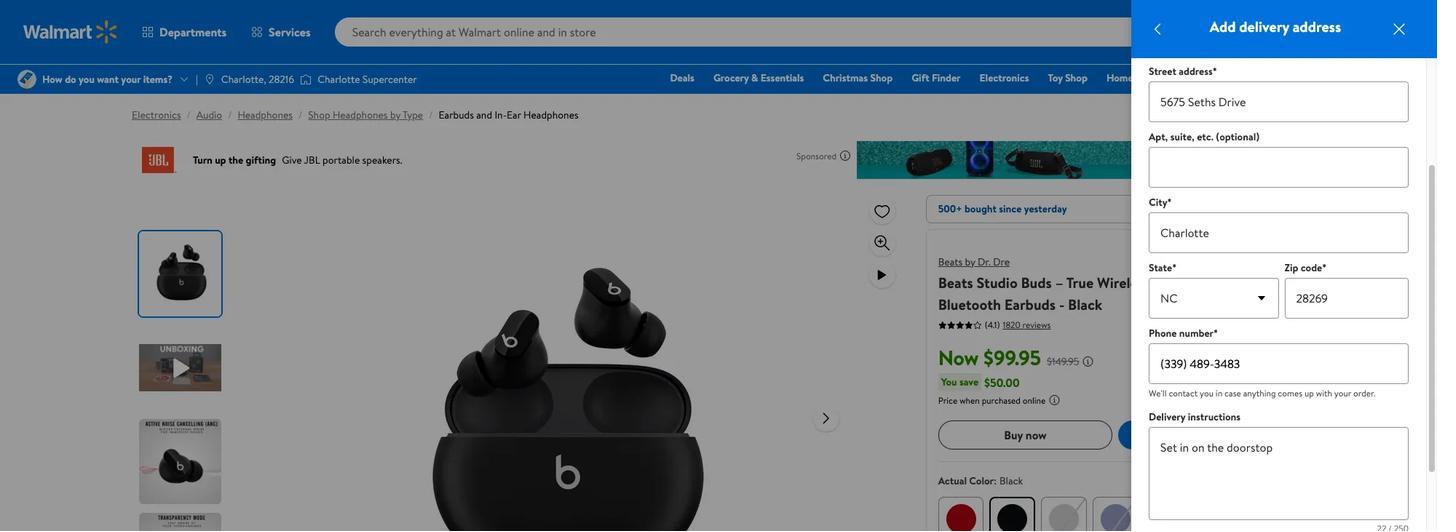 Task type: locate. For each thing, give the bounding box(es) containing it.
1 vertical spatial add
[[1177, 427, 1198, 443]]

2 / from the left
[[228, 108, 232, 122]]

etc.
[[1197, 130, 1214, 144]]

3 / from the left
[[299, 108, 302, 122]]

beats up bluetooth
[[938, 273, 973, 293]]

0 vertical spatial electronics link
[[973, 70, 1036, 86]]

and
[[476, 108, 492, 122]]

1 horizontal spatial add
[[1210, 17, 1236, 36]]

City* text field
[[1149, 213, 1409, 253]]

beats by dr. dre link
[[938, 255, 1010, 269]]

0 horizontal spatial headphones
[[238, 108, 293, 122]]

black right :
[[1000, 474, 1023, 489]]

auto
[[1205, 71, 1227, 85]]

registry
[[1246, 71, 1283, 85]]

electronics left audio link
[[132, 108, 181, 122]]

2 horizontal spatial shop
[[1065, 71, 1088, 85]]

gift finder
[[912, 71, 961, 85]]

by left type
[[390, 108, 401, 122]]

electronics link
[[973, 70, 1036, 86], [132, 108, 181, 122]]

beats left dr.
[[938, 255, 963, 269]]

actual color : black
[[938, 474, 1023, 489]]

you
[[941, 375, 957, 390]]

actual color list
[[935, 494, 1296, 532]]

/ right headphones link
[[299, 108, 302, 122]]

code*
[[1301, 261, 1327, 275]]

grocery & essentials
[[713, 71, 804, 85]]

back image
[[1149, 20, 1166, 38]]

add inside 'add delivery address' 'dialog'
[[1210, 17, 1236, 36]]

0 horizontal spatial earbuds
[[439, 108, 474, 122]]

view video image
[[874, 267, 891, 284]]

when
[[960, 395, 980, 407]]

order.
[[1354, 387, 1376, 400]]

add left to
[[1177, 427, 1198, 443]]

walmart+ link
[[1363, 70, 1420, 86]]

1 vertical spatial black
[[1000, 474, 1023, 489]]

/ right type
[[429, 108, 433, 122]]

earbuds up the 1820 reviews link
[[1005, 295, 1056, 315]]

1 horizontal spatial black
[[1068, 295, 1102, 315]]

gift finder link
[[905, 70, 967, 86]]

0 horizontal spatial electronics link
[[132, 108, 181, 122]]

beats studio buds – true wireless noise cancelling bluetooth earbuds - black - image 3 of 12 image
[[139, 419, 224, 505]]

christmas shop link
[[817, 70, 899, 86]]

suite,
[[1171, 130, 1195, 144]]

1 vertical spatial electronics
[[132, 108, 181, 122]]

1 horizontal spatial earbuds
[[1005, 295, 1056, 315]]

$99.95
[[984, 344, 1041, 372]]

1 beats from the top
[[938, 255, 963, 269]]

electronics link left audio link
[[132, 108, 181, 122]]

noise
[[1153, 273, 1189, 293]]

beats
[[938, 255, 963, 269], [938, 273, 973, 293]]

black inside beats by dr. dre beats studio buds – true wireless noise cancelling bluetooth earbuds - black
[[1068, 295, 1102, 315]]

0 vertical spatial add
[[1210, 17, 1236, 36]]

/ left audio link
[[187, 108, 191, 122]]

1 horizontal spatial electronics
[[980, 71, 1029, 85]]

0 horizontal spatial black
[[1000, 474, 1023, 489]]

zip code*
[[1285, 261, 1327, 275]]

0 horizontal spatial electronics
[[132, 108, 181, 122]]

buy now button
[[938, 421, 1113, 450]]

1 vertical spatial beats
[[938, 273, 973, 293]]

electronics for electronics
[[980, 71, 1029, 85]]

/ right audio
[[228, 108, 232, 122]]

shop right headphones link
[[308, 108, 330, 122]]

0 vertical spatial by
[[390, 108, 401, 122]]

beats by dr. dre beats studio buds – true wireless noise cancelling bluetooth earbuds - black
[[938, 255, 1260, 315]]

0 vertical spatial black
[[1068, 295, 1102, 315]]

500+
[[938, 202, 962, 216]]

to
[[1201, 427, 1212, 443]]

fashion
[[1152, 71, 1186, 85]]

address
[[1293, 17, 1341, 36]]

black down true
[[1068, 295, 1102, 315]]

1 vertical spatial by
[[965, 255, 976, 269]]

since
[[999, 202, 1022, 216]]

1 horizontal spatial by
[[965, 255, 976, 269]]

delivery
[[1240, 17, 1289, 36]]

state*
[[1149, 261, 1177, 275]]

1820 reviews link
[[1000, 319, 1051, 331]]

toy
[[1048, 71, 1063, 85]]

electronics / audio / headphones / shop headphones by type / earbuds and in-ear headphones
[[132, 108, 579, 122]]

shop for toy shop
[[1065, 71, 1088, 85]]

electronics
[[980, 71, 1029, 85], [132, 108, 181, 122]]

bluetooth
[[938, 295, 1001, 315]]

electronics link left toy
[[973, 70, 1036, 86]]

by
[[390, 108, 401, 122], [965, 255, 976, 269]]

christmas shop
[[823, 71, 893, 85]]

buy
[[1004, 427, 1023, 443]]

grocery & essentials link
[[707, 70, 811, 86]]

street
[[1149, 64, 1177, 79]]

1 horizontal spatial headphones
[[333, 108, 388, 122]]

christmas
[[823, 71, 868, 85]]

-
[[1059, 295, 1065, 315]]

0 horizontal spatial by
[[390, 108, 401, 122]]

Search search field
[[335, 17, 1191, 47]]

headphones left type
[[333, 108, 388, 122]]

$50.00
[[985, 375, 1020, 391]]

1 vertical spatial earbuds
[[1005, 295, 1056, 315]]

earbuds left and
[[439, 108, 474, 122]]

0 vertical spatial beats
[[938, 255, 963, 269]]

one
[[1302, 71, 1324, 85]]

with
[[1316, 387, 1332, 400]]

0 horizontal spatial add
[[1177, 427, 1198, 443]]

online
[[1023, 395, 1046, 407]]

sponsored
[[797, 150, 837, 162]]

2 headphones from the left
[[333, 108, 388, 122]]

headphones right audio link
[[238, 108, 293, 122]]

by left dr.
[[965, 255, 976, 269]]

add inside "add to cart" button
[[1177, 427, 1198, 443]]

anything
[[1243, 387, 1276, 400]]

headphones right "ear"
[[524, 108, 579, 122]]

add left delivery
[[1210, 17, 1236, 36]]

0 vertical spatial electronics
[[980, 71, 1029, 85]]

earbuds
[[439, 108, 474, 122], [1005, 295, 1056, 315]]

1 horizontal spatial shop
[[870, 71, 893, 85]]

buy now
[[1004, 427, 1047, 443]]

headphones
[[238, 108, 293, 122], [333, 108, 388, 122], [524, 108, 579, 122]]

gift
[[912, 71, 930, 85]]

earbuds inside beats by dr. dre beats studio buds – true wireless noise cancelling bluetooth earbuds - black
[[1005, 295, 1056, 315]]

actual
[[938, 474, 967, 489]]

0 horizontal spatial shop
[[308, 108, 330, 122]]

city*
[[1149, 195, 1172, 210]]

add
[[1210, 17, 1236, 36], [1177, 427, 1198, 443]]

(optional)
[[1216, 130, 1260, 144]]

500+ bought since yesterday
[[938, 202, 1067, 216]]

&
[[751, 71, 758, 85]]

1 / from the left
[[187, 108, 191, 122]]

number*
[[1179, 326, 1218, 341]]

shop right christmas
[[870, 71, 893, 85]]

shop right toy
[[1065, 71, 1088, 85]]

you save $50.00
[[941, 375, 1020, 391]]

phone number*
[[1149, 326, 1218, 341]]

0 vertical spatial earbuds
[[439, 108, 474, 122]]

2 horizontal spatial headphones
[[524, 108, 579, 122]]

cart
[[1214, 427, 1235, 443]]

finder
[[932, 71, 961, 85]]

electronics left toy
[[980, 71, 1029, 85]]



Task type: describe. For each thing, give the bounding box(es) containing it.
reviews
[[1023, 319, 1051, 331]]

zoom image modal image
[[874, 234, 891, 252]]

toy shop
[[1048, 71, 1088, 85]]

beats studio buds – true wireless noise cancelling bluetooth earbuds - black - image 1 of 12 image
[[139, 232, 224, 317]]

wireless
[[1097, 273, 1150, 293]]

(4.1)
[[985, 319, 1000, 331]]

Walmart Site-Wide search field
[[335, 17, 1191, 47]]

save
[[960, 375, 979, 390]]

next media item image
[[818, 410, 835, 427]]

add delivery address
[[1210, 17, 1341, 36]]

Zip code* text field
[[1285, 278, 1409, 319]]

4 / from the left
[[429, 108, 433, 122]]

we'll
[[1149, 387, 1167, 400]]

1 horizontal spatial electronics link
[[973, 70, 1036, 86]]

yesterday
[[1024, 202, 1067, 216]]

home link
[[1100, 70, 1140, 86]]

now $99.95
[[938, 344, 1041, 372]]

$20.81
[[1391, 36, 1411, 46]]

5
[[1404, 16, 1409, 29]]

Apt, suite, etc. (optional) text field
[[1149, 147, 1409, 188]]

instructions
[[1188, 410, 1241, 425]]

up
[[1305, 387, 1314, 400]]

buds
[[1021, 273, 1052, 293]]

purchased
[[982, 395, 1021, 407]]

fashion link
[[1146, 70, 1193, 86]]

true
[[1067, 273, 1094, 293]]

phone
[[1149, 326, 1177, 341]]

2 beats from the top
[[938, 273, 973, 293]]

toy shop link
[[1042, 70, 1094, 86]]

home
[[1107, 71, 1133, 85]]

grocery
[[713, 71, 749, 85]]

add to cart button
[[1119, 421, 1293, 450]]

contact
[[1169, 387, 1198, 400]]

one debit link
[[1295, 70, 1358, 86]]

audio
[[196, 108, 222, 122]]

debit
[[1326, 71, 1351, 85]]

learn more about strikethrough prices image
[[1082, 356, 1094, 368]]

now
[[938, 344, 979, 372]]

color
[[969, 474, 994, 489]]

add for add to cart
[[1177, 427, 1198, 443]]

Delivery instructions text field
[[1149, 427, 1409, 521]]

audio link
[[196, 108, 222, 122]]

deals link
[[664, 70, 701, 86]]

we'll contact you in case anything comes up with your order.
[[1149, 387, 1376, 400]]

close panel image
[[1391, 20, 1408, 38]]

price when purchased online
[[938, 395, 1046, 407]]

in-
[[495, 108, 507, 122]]

earbuds and in-ear headphones link
[[439, 108, 579, 122]]

Street address* text field
[[1149, 82, 1409, 122]]

electronics for electronics / audio / headphones / shop headphones by type / earbuds and in-ear headphones
[[132, 108, 181, 122]]

Phone number* telephone field
[[1149, 344, 1409, 384]]

apt,
[[1149, 130, 1168, 144]]

headphones link
[[238, 108, 293, 122]]

1 vertical spatial electronics link
[[132, 108, 181, 122]]

delivery instructions
[[1149, 410, 1241, 425]]

comes
[[1278, 387, 1303, 400]]

your
[[1335, 387, 1352, 400]]

essentials
[[761, 71, 804, 85]]

3 headphones from the left
[[524, 108, 579, 122]]

shop for christmas shop
[[870, 71, 893, 85]]

registry link
[[1239, 70, 1289, 86]]

ear
[[507, 108, 521, 122]]

cancelling
[[1193, 273, 1260, 293]]

ad disclaimer and feedback for skylinedisplayad image
[[840, 150, 851, 162]]

deals
[[670, 71, 695, 85]]

case
[[1225, 387, 1241, 400]]

add for add delivery address
[[1210, 17, 1236, 36]]

one debit
[[1302, 71, 1351, 85]]

1 headphones from the left
[[238, 108, 293, 122]]

legal information image
[[1049, 395, 1060, 406]]

zip
[[1285, 261, 1299, 275]]

beats studio buds – true wireless noise cancelling bluetooth earbuds - black - image 2 of 12 image
[[139, 325, 224, 411]]

bought
[[965, 202, 997, 216]]

beats studio buds – true wireless noise cancelling bluetooth earbuds - black - image 4 of 12 image
[[139, 513, 224, 532]]

add to favorites list, beats studio buds – true wireless noise cancelling bluetooth earbuds - black image
[[874, 202, 891, 220]]

add delivery address dialog
[[1132, 0, 1437, 532]]

now
[[1026, 427, 1047, 443]]

walmart+
[[1370, 71, 1413, 85]]

5 $20.81
[[1391, 16, 1411, 46]]

–
[[1056, 273, 1064, 293]]

auto link
[[1199, 70, 1233, 86]]

dre
[[993, 255, 1010, 269]]

address*
[[1179, 64, 1217, 79]]

type
[[403, 108, 423, 122]]

apt, suite, etc. (optional)
[[1149, 130, 1260, 144]]

street address*
[[1149, 64, 1217, 79]]

1820
[[1003, 319, 1021, 331]]

:
[[994, 474, 997, 489]]

$149.95
[[1047, 355, 1079, 369]]

delivery
[[1149, 410, 1186, 425]]

by inside beats by dr. dre beats studio buds – true wireless noise cancelling bluetooth earbuds - black
[[965, 255, 976, 269]]

walmart image
[[23, 20, 118, 44]]

studio
[[977, 273, 1018, 293]]

add to cart
[[1177, 427, 1235, 443]]



Task type: vqa. For each thing, say whether or not it's contained in the screenshot.
Audio link
yes



